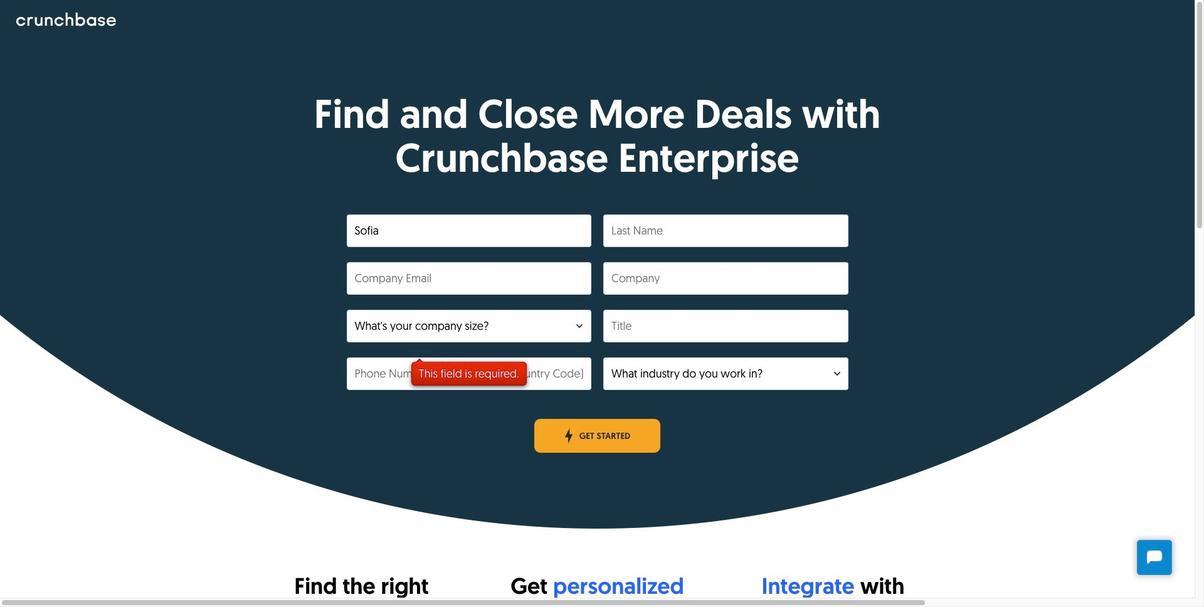 Task type: describe. For each thing, give the bounding box(es) containing it.
Title text field
[[603, 310, 848, 342]]



Task type: locate. For each thing, give the bounding box(es) containing it.
alert
[[411, 362, 527, 386]]

Phone Number (Please Provide Country Code) telephone field
[[347, 357, 591, 390]]

logo image
[[16, 12, 116, 27]]

First Name text field
[[347, 214, 591, 247]]

Last Name text field
[[603, 214, 848, 247]]

Company Email email field
[[347, 262, 591, 295]]

Company text field
[[603, 262, 848, 295]]



